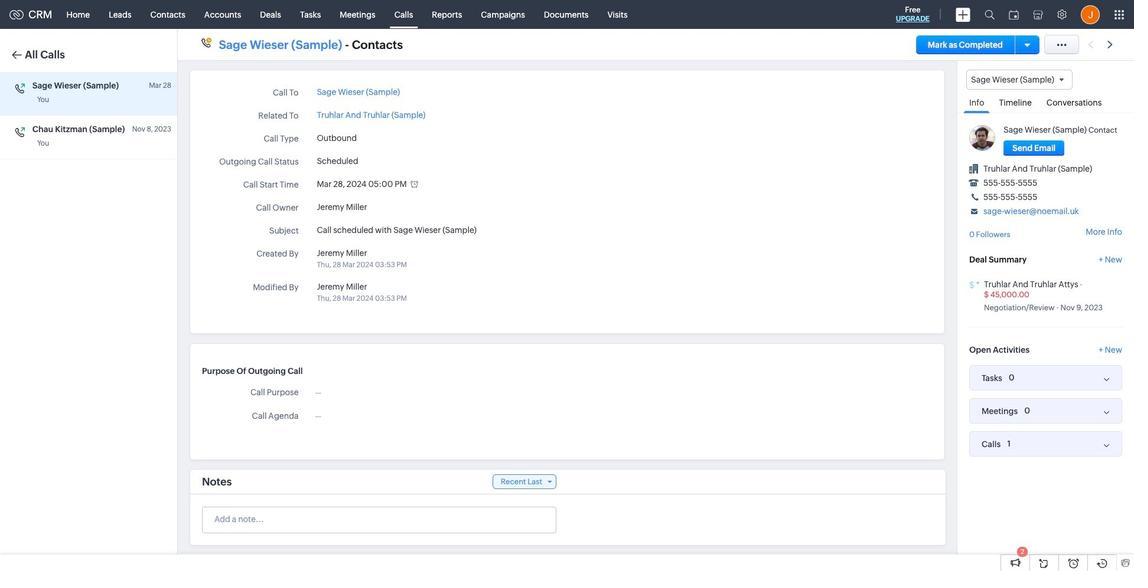 Task type: describe. For each thing, give the bounding box(es) containing it.
search element
[[978, 0, 1002, 29]]

profile image
[[1081, 5, 1100, 24]]

profile element
[[1074, 0, 1107, 29]]



Task type: vqa. For each thing, say whether or not it's contained in the screenshot.
field
yes



Task type: locate. For each thing, give the bounding box(es) containing it.
previous record image
[[1088, 41, 1094, 48]]

None field
[[967, 70, 1073, 90]]

None button
[[1004, 141, 1065, 156]]

logo image
[[9, 10, 24, 19]]

create menu element
[[949, 0, 978, 29]]

Add a note... field
[[203, 514, 555, 526]]

calendar image
[[1009, 10, 1019, 19]]

create menu image
[[956, 7, 971, 22]]

search image
[[985, 9, 995, 19]]

next record image
[[1108, 41, 1116, 48]]



